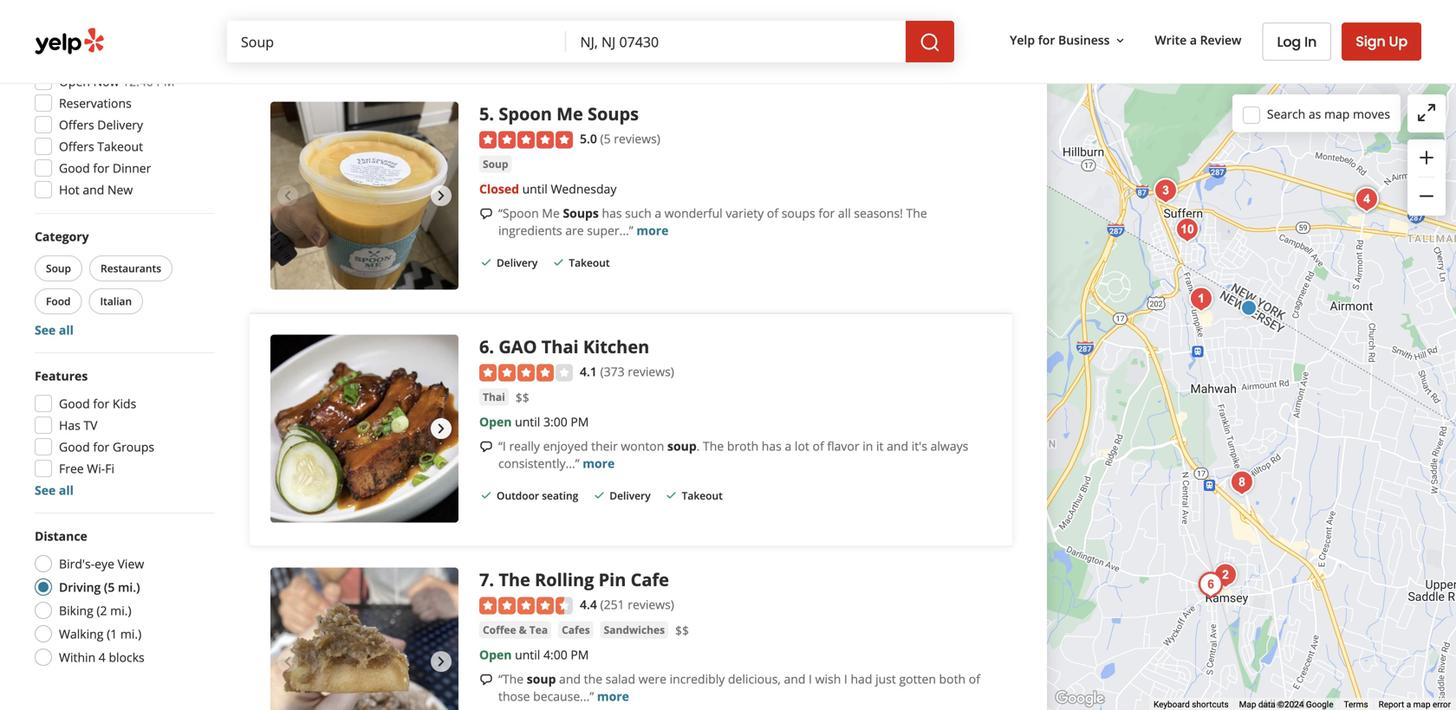 Task type: locate. For each thing, give the bounding box(es) containing it.
group
[[1408, 140, 1446, 216]]

1 horizontal spatial takeout
[[569, 256, 610, 270]]

1 vertical spatial delivery
[[497, 256, 538, 270]]

16 speech v2 image down closed
[[479, 207, 493, 221]]

for down offers takeout
[[93, 160, 109, 176]]

search image
[[920, 32, 941, 53]]

1 vertical spatial soup
[[46, 261, 71, 276]]

0 vertical spatial more
[[637, 223, 669, 239]]

0 horizontal spatial the
[[499, 568, 530, 592]]

2 vertical spatial takeout
[[682, 489, 723, 503]]

0 vertical spatial map
[[1325, 106, 1350, 122]]

0 horizontal spatial has
[[602, 205, 622, 222]]

closed
[[479, 181, 519, 197]]

1 vertical spatial see all
[[35, 482, 74, 499]]

incredibly
[[670, 672, 725, 688]]

thai down 4.1 star rating image
[[483, 390, 505, 405]]

more link down salad
[[597, 689, 629, 705]]

soups up 5.0 (5 reviews)
[[588, 102, 639, 126]]

slideshow element for 5
[[270, 102, 459, 290]]

of right lot
[[813, 438, 824, 455]]

reviews) right (373
[[628, 364, 674, 380]]

1 horizontal spatial thai
[[542, 335, 579, 359]]

and right hot
[[83, 182, 104, 198]]

for inside button
[[1038, 32, 1055, 48]]

1 horizontal spatial soup button
[[479, 156, 512, 173]]

7
[[479, 568, 489, 592]]

a right such
[[655, 205, 662, 222]]

pm for 7 . the rolling pin cafe
[[571, 647, 589, 664]]

see inside category group
[[35, 322, 56, 339]]

(5 right 5.0
[[600, 130, 611, 147]]

mi.) down view in the left of the page
[[118, 580, 140, 596]]

for left kids in the left of the page
[[93, 396, 109, 412]]

1 next image from the top
[[431, 185, 452, 206]]

has
[[602, 205, 622, 222], [762, 438, 782, 455]]

restaurants
[[101, 261, 161, 276]]

offers for offers delivery
[[59, 117, 94, 133]]

soup down the open until 4:00 pm
[[527, 672, 556, 688]]

1 vertical spatial offers
[[59, 138, 94, 155]]

16 speech v2 image left '"i'
[[479, 440, 493, 454]]

gao
[[499, 335, 537, 359]]

. up "4.4 star rating" image
[[489, 568, 494, 592]]

good for groups
[[59, 439, 154, 456]]

me down closed until wednesday on the left
[[542, 205, 560, 222]]

reviews)
[[614, 130, 661, 147], [628, 364, 674, 380], [628, 597, 674, 613]]

flavor
[[827, 438, 860, 455]]

soup up closed
[[483, 157, 508, 171]]

pm for 6 . gao thai kitchen
[[571, 414, 589, 431]]

1 none field from the left
[[227, 21, 567, 62]]

spoon
[[499, 102, 552, 126]]

i left the had
[[844, 672, 848, 688]]

1 previous image from the top
[[277, 185, 298, 206]]

write a review
[[1155, 32, 1242, 48]]

0 horizontal spatial 16 checkmark v2 image
[[552, 256, 566, 270]]

outdoor
[[497, 489, 539, 503]]

1 slideshow element from the top
[[270, 102, 459, 290]]

1 vertical spatial next image
[[431, 419, 452, 439]]

open down suggested
[[59, 73, 90, 90]]

0 vertical spatial thai
[[542, 335, 579, 359]]

of inside . the broth has a lot of flavor in it and it's always consistently..."
[[813, 438, 824, 455]]

1 vertical spatial all
[[59, 322, 74, 339]]

panera bread image
[[1350, 182, 1384, 217]]

0 vertical spatial previous image
[[277, 185, 298, 206]]

reviews) right 5.0
[[614, 130, 661, 147]]

0 vertical spatial takeout
[[97, 138, 143, 155]]

see all inside category group
[[35, 322, 74, 339]]

2 vertical spatial all
[[59, 482, 74, 499]]

more link down "i really enjoyed their wonton soup
[[583, 456, 615, 472]]

distance
[[35, 528, 87, 545]]

log in
[[1277, 32, 1317, 52]]

0 vertical spatial 16 speech v2 image
[[479, 207, 493, 221]]

open down thai link
[[479, 414, 512, 431]]

open for 7
[[479, 647, 512, 664]]

until for gao
[[515, 414, 540, 431]]

0 horizontal spatial soup
[[46, 261, 71, 276]]

. for the rolling pin cafe
[[489, 568, 494, 592]]

soup
[[483, 157, 508, 171], [46, 261, 71, 276]]

see all button
[[35, 322, 74, 339], [35, 482, 74, 499]]

1 horizontal spatial i
[[844, 672, 848, 688]]

0 vertical spatial 16 checkmark v2 image
[[552, 256, 566, 270]]

0 vertical spatial reviews)
[[614, 130, 661, 147]]

0 vertical spatial more link
[[637, 223, 669, 239]]

has inside . the broth has a lot of flavor in it and it's always consistently..."
[[762, 438, 782, 455]]

more down salad
[[597, 689, 629, 705]]

pm right the 3:00
[[571, 414, 589, 431]]

i left wish at the right bottom of page
[[809, 672, 812, 688]]

see up distance
[[35, 482, 56, 499]]

see all down free
[[35, 482, 74, 499]]

2 vertical spatial next image
[[431, 652, 452, 673]]

for right soups
[[819, 205, 835, 222]]

soups
[[782, 205, 816, 222]]

1 see all from the top
[[35, 322, 74, 339]]

16 checkmark v2 image left the outdoor
[[479, 489, 493, 503]]

0 horizontal spatial soup button
[[35, 256, 82, 282]]

see all button down 'food' button
[[35, 322, 74, 339]]

all left seasons! at the right
[[838, 205, 851, 222]]

0 vertical spatial mi.)
[[118, 580, 140, 596]]

0 horizontal spatial $$
[[516, 390, 529, 406]]

12:40
[[122, 73, 153, 90]]

the right seasons! at the right
[[906, 205, 927, 222]]

0 vertical spatial soup
[[668, 438, 697, 455]]

next image
[[431, 185, 452, 206], [431, 419, 452, 439], [431, 652, 452, 673]]

. left gao
[[489, 335, 494, 359]]

delivery down wonton
[[610, 489, 651, 503]]

biking (2 mi.)
[[59, 603, 131, 619]]

category group
[[31, 228, 215, 339]]

soup button up closed
[[479, 156, 512, 173]]

0 vertical spatial open
[[59, 73, 90, 90]]

until up '"spoon me soups'
[[522, 181, 548, 197]]

2 vertical spatial more
[[597, 689, 629, 705]]

4.4 star rating image
[[479, 598, 573, 615]]

1 vertical spatial reviews)
[[628, 364, 674, 380]]

0 vertical spatial me
[[557, 102, 583, 126]]

good inside suggested group
[[59, 160, 90, 176]]

1 vertical spatial map
[[1414, 700, 1431, 711]]

more
[[637, 223, 669, 239], [583, 456, 615, 472], [597, 689, 629, 705]]

coffee
[[483, 624, 516, 638]]

for right yelp
[[1038, 32, 1055, 48]]

see all button down free
[[35, 482, 74, 499]]

16 speech v2 image
[[479, 207, 493, 221], [479, 440, 493, 454]]

and right the it at bottom
[[887, 438, 909, 455]]

until for the
[[515, 647, 540, 664]]

"the
[[498, 672, 524, 688]]

driving
[[59, 580, 101, 596]]

the up "4.4 star rating" image
[[499, 568, 530, 592]]

1 vertical spatial mi.)
[[110, 603, 131, 619]]

1 horizontal spatial the
[[703, 438, 724, 455]]

soup right wonton
[[668, 438, 697, 455]]

a
[[1190, 32, 1197, 48], [655, 205, 662, 222], [785, 438, 792, 455], [1407, 700, 1411, 711]]

shortcuts
[[1192, 700, 1229, 711]]

1 vertical spatial takeout
[[569, 256, 610, 270]]

see
[[35, 322, 56, 339], [35, 482, 56, 499]]

slideshow element for 7
[[270, 568, 459, 711]]

google
[[1306, 700, 1334, 711]]

1 vertical spatial 16 checkmark v2 image
[[592, 489, 606, 503]]

more link for soups
[[637, 223, 669, 239]]

"spoon
[[498, 205, 539, 222]]

1 vertical spatial more link
[[583, 456, 615, 472]]

16 checkmark v2 image
[[479, 256, 493, 270], [479, 489, 493, 503], [665, 489, 678, 503]]

pm right 4:00
[[571, 647, 589, 664]]

previous image
[[277, 185, 298, 206], [277, 419, 298, 439]]

see all down 'food' button
[[35, 322, 74, 339]]

1 vertical spatial 16 speech v2 image
[[479, 440, 493, 454]]

more down "i really enjoyed their wonton soup
[[583, 456, 615, 472]]

1 vertical spatial good
[[59, 396, 90, 412]]

soup for the topmost the soup button
[[483, 157, 508, 171]]

.
[[489, 102, 494, 126], [489, 335, 494, 359], [697, 438, 700, 455], [489, 568, 494, 592]]

2 vertical spatial slideshow element
[[270, 568, 459, 711]]

1 vertical spatial until
[[515, 414, 540, 431]]

4.4 (251 reviews)
[[580, 597, 674, 613]]

report a map error
[[1379, 700, 1451, 711]]

1 vertical spatial $$
[[675, 623, 689, 639]]

1 vertical spatial of
[[813, 438, 824, 455]]

next image left '"i'
[[431, 419, 452, 439]]

more down such
[[637, 223, 669, 239]]

0 vertical spatial until
[[522, 181, 548, 197]]

more link down such
[[637, 223, 669, 239]]

0 horizontal spatial thai
[[483, 390, 505, 405]]

delivery up offers takeout
[[97, 117, 143, 133]]

see all button inside features group
[[35, 482, 74, 499]]

mi.) right the (2
[[110, 603, 131, 619]]

1 vertical spatial more
[[583, 456, 615, 472]]

until up "the soup at left
[[515, 647, 540, 664]]

2 see from the top
[[35, 482, 56, 499]]

0 horizontal spatial soup
[[527, 672, 556, 688]]

until
[[522, 181, 548, 197], [515, 414, 540, 431], [515, 647, 540, 664]]

2 vertical spatial pm
[[571, 647, 589, 664]]

free wi-fi
[[59, 461, 114, 477]]

$$ right sandwiches link
[[675, 623, 689, 639]]

2 see all button from the top
[[35, 482, 74, 499]]

2 next image from the top
[[431, 419, 452, 439]]

of inside and the salad were incredibly delicious, and i wish i had just gotten both of those because..."
[[969, 672, 980, 688]]

5 . spoon me soups
[[479, 102, 639, 126]]

mi.) right "(1"
[[120, 626, 142, 643]]

i
[[809, 672, 812, 688], [844, 672, 848, 688]]

reviews) down cafe
[[628, 597, 674, 613]]

(5 down eye
[[104, 580, 115, 596]]

1 16 speech v2 image from the top
[[479, 207, 493, 221]]

0 vertical spatial delivery
[[97, 117, 143, 133]]

terms
[[1344, 700, 1369, 711]]

of right both
[[969, 672, 980, 688]]

for up wi-
[[93, 439, 109, 456]]

all down free
[[59, 482, 74, 499]]

1 vertical spatial previous image
[[277, 419, 298, 439]]

2 vertical spatial mi.)
[[120, 626, 142, 643]]

0 horizontal spatial map
[[1325, 106, 1350, 122]]

offers down offers delivery
[[59, 138, 94, 155]]

sandwiches link
[[600, 622, 668, 640]]

driving (5 mi.)
[[59, 580, 140, 596]]

0 horizontal spatial takeout
[[97, 138, 143, 155]]

16 checkmark v2 image for me
[[552, 256, 566, 270]]

thai inside button
[[483, 390, 505, 405]]

takeout down are
[[569, 256, 610, 270]]

and up because..." on the left of page
[[559, 672, 581, 688]]

a right write
[[1190, 32, 1197, 48]]

of left soups
[[767, 205, 779, 222]]

0 vertical spatial pm
[[156, 73, 175, 90]]

1 vertical spatial open
[[479, 414, 512, 431]]

b-balls meatballs image
[[1170, 213, 1205, 248]]

2 none field from the left
[[567, 21, 906, 62]]

3 slideshow element from the top
[[270, 568, 459, 711]]

more link for pin
[[597, 689, 629, 705]]

. left spoon
[[489, 102, 494, 126]]

(1
[[107, 626, 117, 643]]

see inside features group
[[35, 482, 56, 499]]

delivery down ingredients
[[497, 256, 538, 270]]

2 previous image from the top
[[277, 419, 298, 439]]

5
[[479, 102, 489, 126]]

offers down reservations
[[59, 117, 94, 133]]

16 checkmark v2 image
[[552, 256, 566, 270], [592, 489, 606, 503]]

such
[[625, 205, 652, 222]]

1 see all button from the top
[[35, 322, 74, 339]]

more link
[[637, 223, 669, 239], [583, 456, 615, 472], [597, 689, 629, 705]]

kids
[[113, 396, 136, 412]]

good up has tv
[[59, 396, 90, 412]]

thai right gao
[[542, 335, 579, 359]]

for for business
[[1038, 32, 1055, 48]]

good up hot
[[59, 160, 90, 176]]

1 vertical spatial soup button
[[35, 256, 82, 282]]

1 vertical spatial has
[[762, 438, 782, 455]]

0 vertical spatial of
[[767, 205, 779, 222]]

a left lot
[[785, 438, 792, 455]]

0 vertical spatial see all button
[[35, 322, 74, 339]]

None search field
[[227, 21, 955, 62]]

has right broth
[[762, 438, 782, 455]]

1 good from the top
[[59, 160, 90, 176]]

consistently..."
[[498, 456, 580, 472]]

. inside . the broth has a lot of flavor in it and it's always consistently..."
[[697, 438, 700, 455]]

soups up are
[[563, 205, 599, 222]]

2 good from the top
[[59, 396, 90, 412]]

2 offers from the top
[[59, 138, 94, 155]]

1 offers from the top
[[59, 117, 94, 133]]

all
[[838, 205, 851, 222], [59, 322, 74, 339], [59, 482, 74, 499]]

open down the coffee
[[479, 647, 512, 664]]

see down 'food' button
[[35, 322, 56, 339]]

soup inside category group
[[46, 261, 71, 276]]

"i really enjoyed their wonton soup
[[498, 438, 697, 455]]

good
[[59, 160, 90, 176], [59, 396, 90, 412], [59, 439, 90, 456]]

0 vertical spatial offers
[[59, 117, 94, 133]]

2 horizontal spatial of
[[969, 672, 980, 688]]

2 horizontal spatial the
[[906, 205, 927, 222]]

offers takeout
[[59, 138, 143, 155]]

mi.) for walking (1 mi.)
[[120, 626, 142, 643]]

has up super..."
[[602, 205, 622, 222]]

0 vertical spatial soup
[[483, 157, 508, 171]]

see all for features
[[35, 482, 74, 499]]

(5 inside distance option group
[[104, 580, 115, 596]]

0 horizontal spatial delivery
[[97, 117, 143, 133]]

1 horizontal spatial map
[[1414, 700, 1431, 711]]

0 vertical spatial all
[[838, 205, 851, 222]]

4.1
[[580, 364, 597, 380]]

1 vertical spatial see
[[35, 482, 56, 499]]

3 good from the top
[[59, 439, 90, 456]]

until for spoon
[[522, 181, 548, 197]]

2 vertical spatial reviews)
[[628, 597, 674, 613]]

1 see from the top
[[35, 322, 56, 339]]

0 vertical spatial (5
[[600, 130, 611, 147]]

see all inside features group
[[35, 482, 74, 499]]

all for category
[[59, 322, 74, 339]]

soup button down category
[[35, 256, 82, 282]]

pm
[[156, 73, 175, 90], [571, 414, 589, 431], [571, 647, 589, 664]]

$$ down 4.1 star rating image
[[516, 390, 529, 406]]

delivery inside suggested group
[[97, 117, 143, 133]]

16 speech v2 image for 6
[[479, 440, 493, 454]]

soup down category
[[46, 261, 71, 276]]

2 horizontal spatial delivery
[[610, 489, 651, 503]]

1 vertical spatial (5
[[104, 580, 115, 596]]

0 vertical spatial $$
[[516, 390, 529, 406]]

groups
[[113, 439, 154, 456]]

see all button for category
[[35, 322, 74, 339]]

good up free
[[59, 439, 90, 456]]

map left error
[[1414, 700, 1431, 711]]

sign up
[[1356, 32, 1408, 51]]

delivery
[[97, 117, 143, 133], [497, 256, 538, 270], [610, 489, 651, 503]]

for for kids
[[93, 396, 109, 412]]

1 horizontal spatial 16 checkmark v2 image
[[592, 489, 606, 503]]

(5
[[600, 130, 611, 147], [104, 580, 115, 596]]

next image for 5 . spoon me soups
[[431, 185, 452, 206]]

all down 'food' button
[[59, 322, 74, 339]]

1 horizontal spatial of
[[813, 438, 824, 455]]

the left broth
[[703, 438, 724, 455]]

0 vertical spatial slideshow element
[[270, 102, 459, 290]]

pm inside suggested group
[[156, 73, 175, 90]]

0 vertical spatial the
[[906, 205, 927, 222]]

blocks
[[109, 650, 145, 666]]

mi.)
[[118, 580, 140, 596], [110, 603, 131, 619], [120, 626, 142, 643]]

takeout up "dinner"
[[97, 138, 143, 155]]

next image left closed
[[431, 185, 452, 206]]

next image for 7 . the rolling pin cafe
[[431, 652, 452, 673]]

2 slideshow element from the top
[[270, 335, 459, 523]]

0 vertical spatial has
[[602, 205, 622, 222]]

soup
[[668, 438, 697, 455], [527, 672, 556, 688]]

open for 6
[[479, 414, 512, 431]]

. the broth has a lot of flavor in it and it's always consistently..."
[[498, 438, 969, 472]]

map for error
[[1414, 700, 1431, 711]]

0 horizontal spatial of
[[767, 205, 779, 222]]

pin
[[599, 568, 626, 592]]

salad
[[606, 672, 635, 688]]

. left broth
[[697, 438, 700, 455]]

1 horizontal spatial has
[[762, 438, 782, 455]]

2 vertical spatial of
[[969, 672, 980, 688]]

. for spoon me soups
[[489, 102, 494, 126]]

for inside suggested group
[[93, 160, 109, 176]]

kitchen
[[583, 335, 650, 359]]

fi
[[105, 461, 114, 477]]

google image
[[1051, 688, 1109, 711]]

food button
[[35, 289, 82, 315]]

2 16 speech v2 image from the top
[[479, 440, 493, 454]]

16 checkmark v2 image right seating
[[592, 489, 606, 503]]

16 checkmark v2 image down closed
[[479, 256, 493, 270]]

none field 'things to do, nail salons, plumbers'
[[227, 21, 567, 62]]

0 horizontal spatial (5
[[104, 580, 115, 596]]

2 see all from the top
[[35, 482, 74, 499]]

me up 5.0
[[557, 102, 583, 126]]

None field
[[227, 21, 567, 62], [567, 21, 906, 62]]

2 vertical spatial delivery
[[610, 489, 651, 503]]

all inside category group
[[59, 322, 74, 339]]

up
[[1389, 32, 1408, 51]]

super..."
[[587, 223, 633, 239]]

for for dinner
[[93, 160, 109, 176]]

all inside features group
[[59, 482, 74, 499]]

2 vertical spatial until
[[515, 647, 540, 664]]

keyboard shortcuts button
[[1154, 699, 1229, 711]]

yelp for business
[[1010, 32, 1110, 48]]

outdoor seating
[[497, 489, 578, 503]]

until up really
[[515, 414, 540, 431]]

16 checkmark v2 image down are
[[552, 256, 566, 270]]

slideshow element
[[270, 102, 459, 290], [270, 335, 459, 523], [270, 568, 459, 711]]

map right the as
[[1325, 106, 1350, 122]]

0 vertical spatial next image
[[431, 185, 452, 206]]

1 horizontal spatial (5
[[600, 130, 611, 147]]

1 vertical spatial pm
[[571, 414, 589, 431]]

"i
[[498, 438, 506, 455]]

ingredients
[[498, 223, 562, 239]]

2 vertical spatial more link
[[597, 689, 629, 705]]

6
[[479, 335, 489, 359]]

16 checkmark v2 image for 6
[[479, 489, 493, 503]]

16 speech v2 image
[[479, 674, 493, 687]]

map
[[1325, 106, 1350, 122], [1414, 700, 1431, 711]]

4.1 star rating image
[[479, 365, 573, 382]]

and inside . the broth has a lot of flavor in it and it's always consistently..."
[[887, 438, 909, 455]]

yelp
[[1010, 32, 1035, 48]]

were
[[639, 672, 667, 688]]

0 vertical spatial see all
[[35, 322, 74, 339]]

$$
[[516, 390, 529, 406], [675, 623, 689, 639]]

gotten
[[899, 672, 936, 688]]

3 next image from the top
[[431, 652, 452, 673]]

review
[[1200, 32, 1242, 48]]

next image left "the
[[431, 652, 452, 673]]

takeout down . the broth has a lot of flavor in it and it's always consistently..." on the bottom of the page
[[682, 489, 723, 503]]

1 vertical spatial the
[[703, 438, 724, 455]]

. for gao thai kitchen
[[489, 335, 494, 359]]

pm right 12:40
[[156, 73, 175, 90]]



Task type: describe. For each thing, give the bounding box(es) containing it.
good for good for groups
[[59, 439, 90, 456]]

food
[[46, 294, 71, 309]]

dinner
[[113, 160, 151, 176]]

0 vertical spatial soup button
[[479, 156, 512, 173]]

their
[[591, 438, 618, 455]]

open until 3:00 pm
[[479, 414, 589, 431]]

search as map moves
[[1267, 106, 1391, 122]]

hot and new
[[59, 182, 133, 198]]

biking
[[59, 603, 93, 619]]

a inside has such a wonderful variety of soups for all seasons! the ingredients are super..."
[[655, 205, 662, 222]]

map data ©2024 google
[[1239, 700, 1334, 711]]

previous image for 6
[[277, 419, 298, 439]]

more for pin
[[597, 689, 629, 705]]

1 vertical spatial soups
[[563, 205, 599, 222]]

features group
[[29, 368, 215, 499]]

map
[[1239, 700, 1257, 711]]

none field address, neighborhood, city, state or zip
[[567, 21, 906, 62]]

a inside . the broth has a lot of flavor in it and it's always consistently..."
[[785, 438, 792, 455]]

more for soups
[[637, 223, 669, 239]]

offers for offers takeout
[[59, 138, 94, 155]]

next image for 6 . gao thai kitchen
[[431, 419, 452, 439]]

mi.) for biking (2 mi.)
[[110, 603, 131, 619]]

2 horizontal spatial takeout
[[682, 489, 723, 503]]

eye
[[95, 556, 114, 573]]

now
[[93, 73, 119, 90]]

16 checkmark v2 image down . the broth has a lot of flavor in it and it's always consistently..." on the bottom of the page
[[665, 489, 678, 503]]

suggested group
[[29, 45, 215, 204]]

in
[[1305, 32, 1317, 52]]

5.0
[[580, 130, 597, 147]]

report
[[1379, 700, 1405, 711]]

as
[[1309, 106, 1321, 122]]

2 i from the left
[[844, 672, 848, 688]]

see for category
[[35, 322, 56, 339]]

1 vertical spatial soup
[[527, 672, 556, 688]]

takeout inside suggested group
[[97, 138, 143, 155]]

open until 4:00 pm
[[479, 647, 589, 664]]

7 . the rolling pin cafe
[[479, 568, 669, 592]]

and left wish at the right bottom of page
[[784, 672, 806, 688]]

slideshow element for 6
[[270, 335, 459, 523]]

both
[[939, 672, 966, 688]]

thai button
[[479, 389, 509, 406]]

1 vertical spatial me
[[542, 205, 560, 222]]

sandwiches button
[[600, 622, 668, 640]]

search
[[1267, 106, 1306, 122]]

panera bread image
[[1350, 182, 1384, 217]]

1 horizontal spatial $$
[[675, 623, 689, 639]]

report a map error link
[[1379, 700, 1451, 711]]

cafe
[[631, 568, 669, 592]]

see for features
[[35, 482, 56, 499]]

(5 for driving
[[104, 580, 115, 596]]

italian
[[100, 294, 132, 309]]

gao thai kitchen image
[[1194, 568, 1228, 603]]

"the soup
[[498, 672, 556, 688]]

prime no 7 image
[[1184, 282, 1219, 317]]

4.4
[[580, 597, 597, 613]]

2 vertical spatial the
[[499, 568, 530, 592]]

distance option group
[[29, 528, 215, 672]]

really
[[509, 438, 540, 455]]

seasons!
[[854, 205, 903, 222]]

wednesday
[[551, 181, 617, 197]]

has
[[59, 417, 80, 434]]

rolling
[[535, 568, 594, 592]]

the inside has such a wonderful variety of soups for all seasons! the ingredients are super..."
[[906, 205, 927, 222]]

3:00
[[544, 414, 568, 431]]

keyboard shortcuts
[[1154, 700, 1229, 711]]

wish
[[815, 672, 841, 688]]

those
[[498, 689, 530, 705]]

the inside . the broth has a lot of flavor in it and it's always consistently..."
[[703, 438, 724, 455]]

open inside suggested group
[[59, 73, 90, 90]]

see all button for features
[[35, 482, 74, 499]]

just
[[876, 672, 896, 688]]

moves
[[1353, 106, 1391, 122]]

previous image
[[277, 652, 298, 673]]

walking (1 mi.)
[[59, 626, 142, 643]]

sign
[[1356, 32, 1386, 51]]

all for features
[[59, 482, 74, 499]]

zoom out image
[[1417, 186, 1437, 207]]

reviews) for 7 . the rolling pin cafe
[[628, 597, 674, 613]]

write a review link
[[1148, 24, 1249, 56]]

see all for category
[[35, 322, 74, 339]]

coffee & tea button
[[479, 622, 551, 640]]

reviews) for 5 . spoon me soups
[[614, 130, 661, 147]]

1 horizontal spatial soup
[[668, 438, 697, 455]]

log
[[1277, 32, 1301, 52]]

wonderful
[[665, 205, 723, 222]]

zoom in image
[[1417, 147, 1437, 168]]

16 speech v2 image for 5
[[479, 207, 493, 221]]

for for groups
[[93, 439, 109, 456]]

new
[[107, 182, 133, 198]]

expand map image
[[1417, 102, 1437, 123]]

5 star rating image
[[479, 132, 573, 149]]

because..."
[[533, 689, 594, 705]]

keyboard
[[1154, 700, 1190, 711]]

16 checkmark v2 image for thai
[[592, 489, 606, 503]]

all inside has such a wonderful variety of soups for all seasons! the ingredients are super..."
[[838, 205, 851, 222]]

for inside has such a wonderful variety of soups for all seasons! the ingredients are super..."
[[819, 205, 835, 222]]

lot
[[795, 438, 810, 455]]

things to do, nail salons, plumbers text field
[[227, 21, 567, 62]]

mi.) for driving (5 mi.)
[[118, 580, 140, 596]]

more link for kitchen
[[583, 456, 615, 472]]

and inside suggested group
[[83, 182, 104, 198]]

the rolling pin cafe link
[[499, 568, 669, 592]]

&
[[519, 624, 527, 638]]

the best diner image
[[1149, 174, 1183, 208]]

(2
[[97, 603, 107, 619]]

log in link
[[1263, 23, 1332, 61]]

good for good for kids
[[59, 396, 90, 412]]

map for moves
[[1325, 106, 1350, 122]]

business
[[1058, 32, 1110, 48]]

address, neighborhood, city, state or zip text field
[[567, 21, 906, 62]]

free
[[59, 461, 84, 477]]

tv
[[84, 417, 98, 434]]

16 checkmark v2 image for 5
[[479, 256, 493, 270]]

wonton
[[621, 438, 664, 455]]

a right report
[[1407, 700, 1411, 711]]

delicious,
[[728, 672, 781, 688]]

good for dinner
[[59, 160, 151, 176]]

bird's-eye view
[[59, 556, 144, 573]]

(373
[[600, 364, 625, 380]]

features
[[35, 368, 88, 384]]

1 i from the left
[[809, 672, 812, 688]]

wi-
[[87, 461, 105, 477]]

error
[[1433, 700, 1451, 711]]

0 vertical spatial soups
[[588, 102, 639, 126]]

write
[[1155, 32, 1187, 48]]

enjoyed
[[543, 438, 588, 455]]

simply green cafe image
[[1208, 559, 1243, 593]]

reviews) for 6 . gao thai kitchen
[[628, 364, 674, 380]]

map region
[[1032, 7, 1456, 711]]

6 . gao thai kitchen
[[479, 335, 650, 359]]

1 horizontal spatial delivery
[[497, 256, 538, 270]]

(5 for 5.0
[[600, 130, 611, 147]]

more for kitchen
[[583, 456, 615, 472]]

"spoon me soups
[[498, 205, 599, 222]]

la gondola pizzeria image
[[1225, 466, 1260, 501]]

in
[[863, 438, 873, 455]]

16 chevron down v2 image
[[1113, 34, 1127, 48]]

4
[[99, 650, 106, 666]]

sandwiches
[[604, 624, 665, 638]]

open now 12:40 pm
[[59, 73, 175, 90]]

italian button
[[89, 289, 143, 315]]

of inside has such a wonderful variety of soups for all seasons! the ingredients are super..."
[[767, 205, 779, 222]]

thai link
[[479, 389, 509, 407]]

broth
[[727, 438, 759, 455]]

has inside has such a wonderful variety of soups for all seasons! the ingredients are super..."
[[602, 205, 622, 222]]

good for good for dinner
[[59, 160, 90, 176]]

always
[[931, 438, 969, 455]]

within
[[59, 650, 96, 666]]

coffee & tea
[[483, 624, 548, 638]]

cafes
[[562, 624, 590, 638]]

are
[[565, 223, 584, 239]]

©2024
[[1278, 700, 1304, 711]]

previous image for 5
[[277, 185, 298, 206]]

soup for the bottommost the soup button
[[46, 261, 71, 276]]



Task type: vqa. For each thing, say whether or not it's contained in the screenshot.
(817)
no



